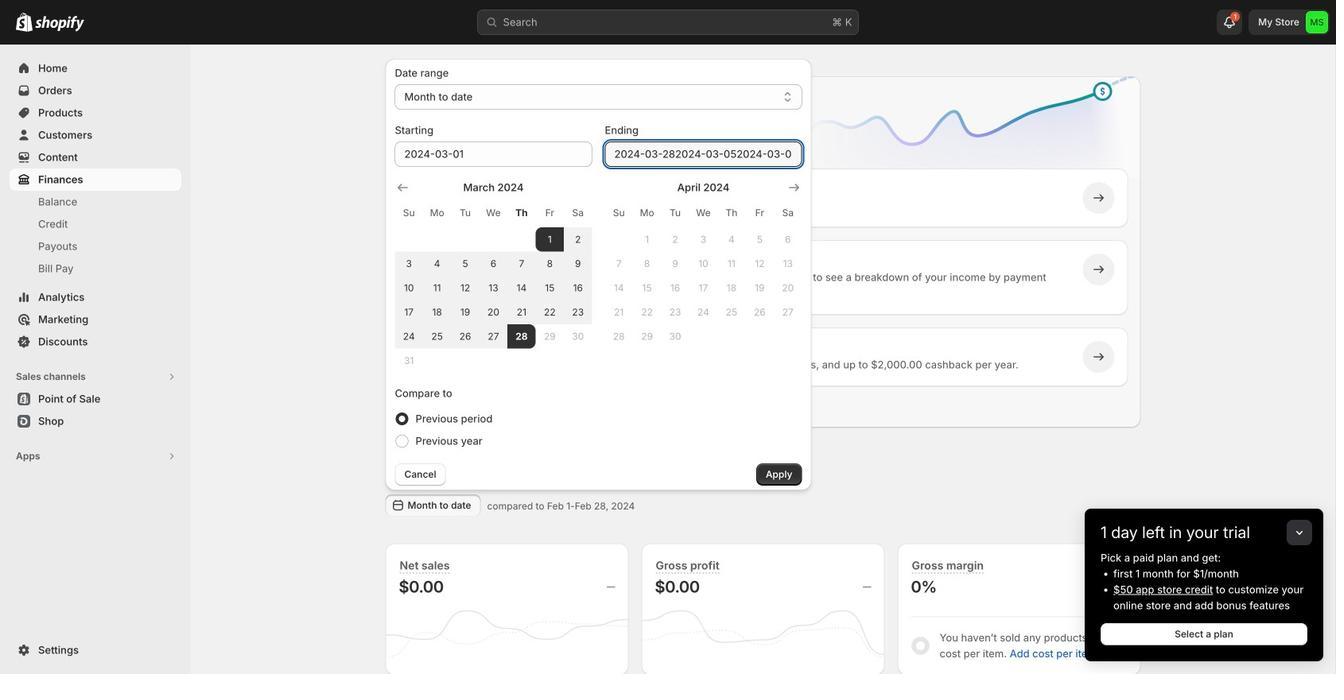 Task type: describe. For each thing, give the bounding box(es) containing it.
my store image
[[1306, 11, 1329, 33]]

tuesday element for monday element associated with second grid wednesday element
[[661, 199, 690, 228]]

set up shopify payments image
[[420, 262, 436, 278]]

friday element for thursday element associated with second grid wednesday element
[[746, 199, 774, 228]]

select a plan image
[[420, 190, 436, 206]]

wednesday element for second grid
[[690, 199, 718, 228]]

monday element for wednesday element associated with 1st grid
[[423, 199, 451, 228]]

friday element for thursday element corresponding to wednesday element associated with 1st grid
[[536, 199, 564, 228]]



Task type: locate. For each thing, give the bounding box(es) containing it.
None text field
[[605, 142, 802, 167]]

1 grid from the left
[[395, 180, 592, 373]]

0 horizontal spatial shopify image
[[16, 13, 33, 32]]

line chart image
[[780, 73, 1144, 204]]

thursday element
[[508, 199, 536, 228], [718, 199, 746, 228]]

0 horizontal spatial monday element
[[423, 199, 451, 228]]

1 horizontal spatial saturday element
[[774, 199, 802, 228]]

monday element for second grid wednesday element
[[633, 199, 661, 228]]

sunday element for monday element for wednesday element associated with 1st grid
[[395, 199, 423, 228]]

0 horizontal spatial grid
[[395, 180, 592, 373]]

1 wednesday element from the left
[[480, 199, 508, 228]]

saturday element for friday element for thursday element corresponding to wednesday element associated with 1st grid
[[564, 199, 592, 228]]

1 thursday element from the left
[[508, 199, 536, 228]]

wednesday element for 1st grid
[[480, 199, 508, 228]]

0 horizontal spatial sunday element
[[395, 199, 423, 228]]

0 horizontal spatial tuesday element
[[451, 199, 480, 228]]

2 grid from the left
[[605, 180, 802, 349]]

1 sunday element from the left
[[395, 199, 423, 228]]

2 monday element from the left
[[633, 199, 661, 228]]

1 horizontal spatial shopify image
[[35, 16, 84, 32]]

2 thursday element from the left
[[718, 199, 746, 228]]

1 horizontal spatial wednesday element
[[690, 199, 718, 228]]

1 tuesday element from the left
[[451, 199, 480, 228]]

wednesday element
[[480, 199, 508, 228], [690, 199, 718, 228]]

monday element
[[423, 199, 451, 228], [633, 199, 661, 228]]

0 horizontal spatial thursday element
[[508, 199, 536, 228]]

0 horizontal spatial saturday element
[[564, 199, 592, 228]]

tuesday element for monday element for wednesday element associated with 1st grid
[[451, 199, 480, 228]]

friday element
[[536, 199, 564, 228], [746, 199, 774, 228]]

0 horizontal spatial wednesday element
[[480, 199, 508, 228]]

sunday element for monday element associated with second grid wednesday element
[[605, 199, 633, 228]]

0 horizontal spatial friday element
[[536, 199, 564, 228]]

shopify image
[[16, 13, 33, 32], [35, 16, 84, 32]]

2 sunday element from the left
[[605, 199, 633, 228]]

thursday element for second grid wednesday element
[[718, 199, 746, 228]]

thursday element for wednesday element associated with 1st grid
[[508, 199, 536, 228]]

1 horizontal spatial monday element
[[633, 199, 661, 228]]

1 horizontal spatial grid
[[605, 180, 802, 349]]

1 saturday element from the left
[[564, 199, 592, 228]]

saturday element
[[564, 199, 592, 228], [774, 199, 802, 228]]

grid
[[395, 180, 592, 373], [605, 180, 802, 349]]

1 monday element from the left
[[423, 199, 451, 228]]

2 friday element from the left
[[746, 199, 774, 228]]

2 wednesday element from the left
[[690, 199, 718, 228]]

sunday element
[[395, 199, 423, 228], [605, 199, 633, 228]]

2 saturday element from the left
[[774, 199, 802, 228]]

None text field
[[395, 142, 592, 167]]

2 tuesday element from the left
[[661, 199, 690, 228]]

1 friday element from the left
[[536, 199, 564, 228]]

1 horizontal spatial friday element
[[746, 199, 774, 228]]

1 horizontal spatial sunday element
[[605, 199, 633, 228]]

1 horizontal spatial tuesday element
[[661, 199, 690, 228]]

tuesday element
[[451, 199, 480, 228], [661, 199, 690, 228]]

1 horizontal spatial thursday element
[[718, 199, 746, 228]]

saturday element for friday element corresponding to thursday element associated with second grid wednesday element
[[774, 199, 802, 228]]



Task type: vqa. For each thing, say whether or not it's contained in the screenshot.
1 dropdown button
no



